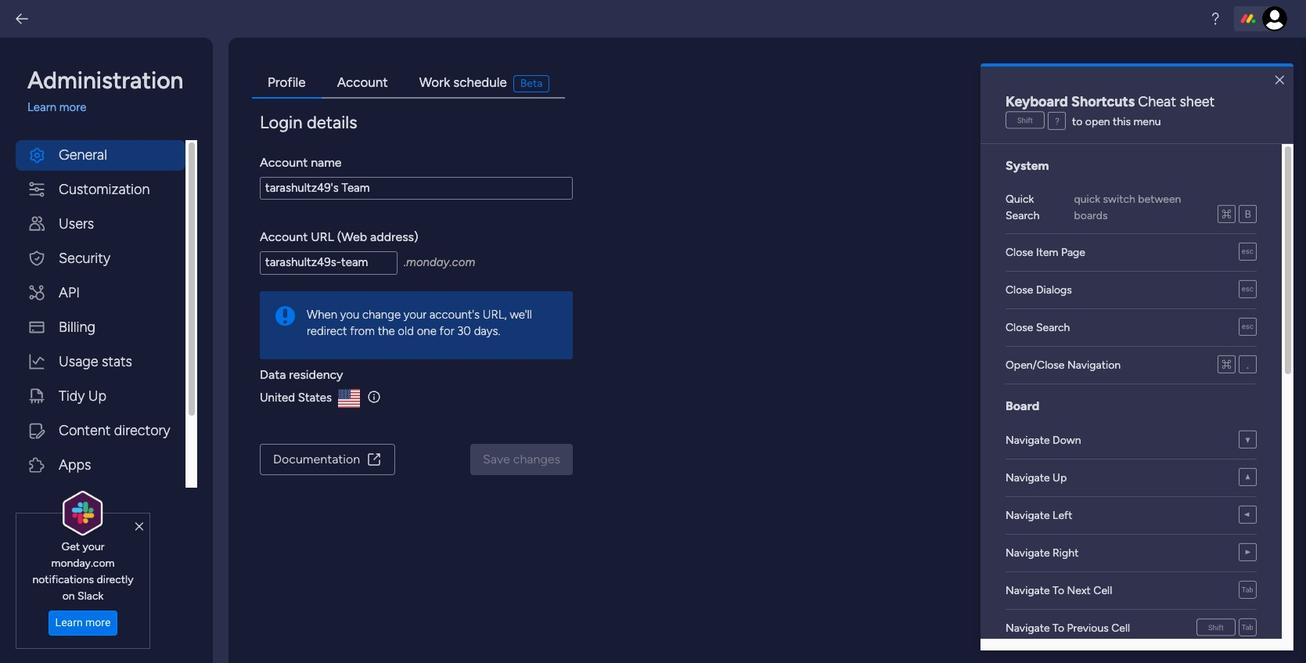 Task type: locate. For each thing, give the bounding box(es) containing it.
1 to from the top
[[1053, 584, 1065, 597]]

users
[[59, 215, 94, 232]]

navigate left right
[[1006, 547, 1051, 560]]

2 navigate from the top
[[1006, 471, 1051, 485]]

account up details
[[337, 74, 388, 90]]

close left dialogs
[[1006, 283, 1034, 297]]

1 vertical spatial more
[[85, 616, 111, 629]]

security button
[[16, 243, 186, 274]]

v2 shortcuts question mark image
[[1049, 113, 1067, 131]]

open/close
[[1006, 359, 1065, 372]]

to left next
[[1053, 584, 1065, 597]]

None text field
[[260, 251, 398, 274]]

users button
[[16, 209, 186, 239]]

cell for navigate to next cell
[[1094, 584, 1113, 597]]

v2 shortcuts down image
[[1240, 431, 1258, 449]]

v2 shortcuts esc image for close search
[[1240, 319, 1258, 337]]

1 vertical spatial v2 shortcuts esc image
[[1240, 319, 1258, 337]]

billing
[[59, 318, 95, 336]]

boards
[[1075, 209, 1108, 222]]

more down administration
[[59, 100, 87, 114]]

cell right next
[[1094, 584, 1113, 597]]

1 horizontal spatial up
[[1053, 471, 1068, 485]]

2 close from the top
[[1006, 283, 1034, 297]]

v2 shortcuts tab image
[[1240, 582, 1258, 600], [1240, 619, 1258, 637]]

more down slack
[[85, 616, 111, 629]]

2 v2 shortcuts esc image from the top
[[1240, 319, 1258, 337]]

right
[[1053, 547, 1079, 560]]

1 vertical spatial your
[[83, 540, 104, 554]]

6 navigate from the top
[[1006, 622, 1051, 635]]

v2 shortcuts command image
[[1218, 356, 1236, 374]]

search for close
[[1037, 321, 1071, 334]]

usage stats button
[[16, 347, 186, 377]]

navigate up navigate left
[[1006, 471, 1051, 485]]

0 horizontal spatial up
[[88, 387, 107, 404]]

account url (web address)
[[260, 229, 419, 244]]

to
[[1073, 115, 1083, 128]]

v2 shortcuts esc image
[[1240, 244, 1258, 262]]

1 vertical spatial account
[[260, 155, 308, 170]]

close
[[1006, 246, 1034, 259], [1006, 283, 1034, 297], [1006, 321, 1034, 334]]

v2 shortcuts esc image
[[1240, 281, 1258, 299], [1240, 319, 1258, 337]]

1 vertical spatial up
[[1053, 471, 1068, 485]]

account left url
[[260, 229, 308, 244]]

2 vertical spatial close
[[1006, 321, 1034, 334]]

general button
[[16, 140, 186, 170]]

address)
[[370, 229, 419, 244]]

navigate up
[[1006, 471, 1068, 485]]

data
[[260, 367, 286, 382]]

1 vertical spatial search
[[1037, 321, 1071, 334]]

page
[[1062, 246, 1086, 259]]

learn more
[[55, 616, 111, 629]]

v2 shortcuts command image
[[1218, 206, 1236, 224]]

to
[[1053, 584, 1065, 597], [1053, 622, 1065, 635]]

notifications
[[32, 573, 94, 586]]

security
[[59, 249, 110, 267]]

1 v2 shortcuts esc image from the top
[[1240, 281, 1258, 299]]

1 navigate from the top
[[1006, 434, 1051, 447]]

directly
[[97, 573, 134, 586]]

keyboard shortcuts cheat sheet
[[1006, 93, 1216, 110]]

navigate for navigate down
[[1006, 434, 1051, 447]]

get
[[62, 540, 80, 554]]

documentation
[[273, 452, 360, 467]]

navigate for navigate to next cell
[[1006, 584, 1051, 597]]

open
[[1086, 115, 1111, 128]]

search
[[1006, 209, 1040, 222], [1037, 321, 1071, 334]]

cell right previous
[[1112, 622, 1131, 635]]

0 vertical spatial close
[[1006, 246, 1034, 259]]

change
[[363, 307, 401, 321]]

quick search
[[1006, 193, 1040, 222]]

learn
[[27, 100, 56, 114], [55, 616, 83, 629]]

0 horizontal spatial your
[[83, 540, 104, 554]]

close dialogs
[[1006, 283, 1073, 297]]

up inside tidy up button
[[88, 387, 107, 404]]

the
[[378, 324, 395, 338]]

0 vertical spatial v2 shortcuts tab image
[[1240, 582, 1258, 600]]

1 horizontal spatial your
[[404, 307, 427, 321]]

data residency
[[260, 367, 343, 382]]

v2 shortcuts esc image up v2 shortcuts dot "icon"
[[1240, 319, 1258, 337]]

navigate left left
[[1006, 509, 1051, 522]]

help button
[[1174, 619, 1229, 644]]

1 vertical spatial to
[[1053, 622, 1065, 635]]

work schedule
[[419, 74, 507, 90]]

2 vertical spatial account
[[260, 229, 308, 244]]

up for tidy up
[[88, 387, 107, 404]]

next
[[1068, 584, 1092, 597]]

1 vertical spatial close
[[1006, 283, 1034, 297]]

1 vertical spatial cell
[[1112, 622, 1131, 635]]

v2 shortcuts b image
[[1240, 206, 1258, 224]]

0 vertical spatial v2 shortcuts esc image
[[1240, 281, 1258, 299]]

tidy up button
[[16, 381, 186, 411]]

beta
[[520, 77, 543, 90]]

None text field
[[260, 177, 573, 200]]

content
[[59, 422, 111, 439]]

navigate down the board
[[1006, 434, 1051, 447]]

documentation button
[[260, 444, 396, 475]]

more
[[59, 100, 87, 114], [85, 616, 111, 629]]

close up "open/close" in the bottom of the page
[[1006, 321, 1034, 334]]

0 vertical spatial up
[[88, 387, 107, 404]]

v2 shortcuts right image
[[1240, 544, 1258, 562]]

from
[[350, 324, 375, 338]]

customization
[[59, 180, 150, 198]]

v2 shortcuts tab image down v2 shortcuts right icon in the bottom right of the page
[[1240, 582, 1258, 600]]

one
[[417, 324, 437, 338]]

search down dialogs
[[1037, 321, 1071, 334]]

0 vertical spatial search
[[1006, 209, 1040, 222]]

0 vertical spatial your
[[404, 307, 427, 321]]

shortcuts
[[1072, 93, 1136, 110]]

your inside when you change your account's url, we'll redirect from the old one for 30 days.
[[404, 307, 427, 321]]

v2 shortcuts esc image down v2 shortcuts esc icon
[[1240, 281, 1258, 299]]

0 vertical spatial to
[[1053, 584, 1065, 597]]

3 close from the top
[[1006, 321, 1034, 334]]

navigate down navigate to next cell
[[1006, 622, 1051, 635]]

board
[[1006, 399, 1040, 413]]

up up left
[[1053, 471, 1068, 485]]

more inside learn more button
[[85, 616, 111, 629]]

3 navigate from the top
[[1006, 509, 1051, 522]]

redirect
[[307, 324, 347, 338]]

for
[[440, 324, 455, 338]]

your
[[404, 307, 427, 321], [83, 540, 104, 554]]

slack
[[78, 590, 104, 603]]

0 vertical spatial account
[[337, 74, 388, 90]]

1 vertical spatial v2 shortcuts tab image
[[1240, 619, 1258, 637]]

get your monday.com notifications directly on slack
[[32, 540, 134, 603]]

1 vertical spatial learn
[[55, 616, 83, 629]]

up for navigate up
[[1053, 471, 1068, 485]]

tidy
[[59, 387, 85, 404]]

api button
[[16, 278, 186, 308]]

navigate down 'navigate right' at the right bottom of the page
[[1006, 584, 1051, 597]]

account
[[337, 74, 388, 90], [260, 155, 308, 170], [260, 229, 308, 244]]

1 close from the top
[[1006, 246, 1034, 259]]

5 navigate from the top
[[1006, 584, 1051, 597]]

2 to from the top
[[1053, 622, 1065, 635]]

help
[[1187, 624, 1215, 639]]

account down login
[[260, 155, 308, 170]]

to left previous
[[1053, 622, 1065, 635]]

account's
[[430, 307, 480, 321]]

learn more button
[[48, 611, 118, 636]]

your up old
[[404, 307, 427, 321]]

learn down administration
[[27, 100, 56, 114]]

learn down on
[[55, 616, 83, 629]]

on
[[62, 590, 75, 603]]

cell
[[1094, 584, 1113, 597], [1112, 622, 1131, 635]]

dialogs
[[1037, 283, 1073, 297]]

v2 shortcuts tab image right help
[[1240, 619, 1258, 637]]

your up monday.com
[[83, 540, 104, 554]]

to for previous
[[1053, 622, 1065, 635]]

4 navigate from the top
[[1006, 547, 1051, 560]]

search down quick
[[1006, 209, 1040, 222]]

search for quick
[[1006, 209, 1040, 222]]

login
[[260, 112, 303, 133]]

0 vertical spatial learn
[[27, 100, 56, 114]]

old
[[398, 324, 414, 338]]

1 v2 shortcuts tab image from the top
[[1240, 582, 1258, 600]]

united states
[[260, 390, 332, 404]]

up right tidy on the left
[[88, 387, 107, 404]]

0 vertical spatial more
[[59, 100, 87, 114]]

0 vertical spatial cell
[[1094, 584, 1113, 597]]

close left item
[[1006, 246, 1034, 259]]

up
[[88, 387, 107, 404], [1053, 471, 1068, 485]]



Task type: describe. For each thing, give the bounding box(es) containing it.
login details
[[260, 112, 357, 133]]

close for close search
[[1006, 321, 1034, 334]]

administration learn more
[[27, 67, 184, 114]]

when you change your account's url, we'll redirect from the old one for 30 days.
[[307, 307, 532, 338]]

united
[[260, 390, 295, 404]]

url
[[311, 229, 334, 244]]

details
[[307, 112, 357, 133]]

cheat
[[1139, 93, 1177, 110]]

help image
[[1208, 11, 1224, 27]]

name
[[311, 155, 342, 170]]

profile link
[[252, 69, 322, 98]]

navigate for navigate right
[[1006, 547, 1051, 560]]

monday.com
[[51, 557, 115, 570]]

back to workspace image
[[14, 11, 30, 27]]

administration
[[27, 67, 184, 95]]

v2 shortcuts left image
[[1240, 507, 1258, 525]]

v2 shortcuts esc image for close dialogs
[[1240, 281, 1258, 299]]

navigation
[[1068, 359, 1121, 372]]

account for account
[[337, 74, 388, 90]]

.monday.com
[[404, 255, 475, 269]]

navigate to next cell
[[1006, 584, 1113, 597]]

keyboard
[[1006, 93, 1069, 110]]

quick
[[1006, 193, 1035, 206]]

system
[[1006, 158, 1050, 173]]

navigate left
[[1006, 509, 1073, 522]]

content directory
[[59, 422, 170, 439]]

navigate right
[[1006, 547, 1079, 560]]

between
[[1139, 193, 1182, 206]]

dapulse x slim image
[[1276, 73, 1285, 88]]

usage stats
[[59, 353, 132, 370]]

cell for navigate to previous cell
[[1112, 622, 1131, 635]]

close for close item page
[[1006, 246, 1034, 259]]

left
[[1053, 509, 1073, 522]]

quick
[[1075, 193, 1101, 206]]

your inside get your monday.com notifications directly on slack
[[83, 540, 104, 554]]

customization button
[[16, 174, 186, 205]]

general
[[59, 146, 107, 163]]

dapulse x slim image
[[135, 520, 143, 534]]

tara schultz image
[[1263, 6, 1288, 31]]

api
[[59, 284, 80, 301]]

to open this menu
[[1073, 115, 1162, 128]]

menu
[[1134, 115, 1162, 128]]

close item page
[[1006, 246, 1086, 259]]

switch
[[1104, 193, 1136, 206]]

tidy up
[[59, 387, 107, 404]]

v2 shortcuts dot image
[[1240, 356, 1258, 374]]

schedule
[[454, 74, 507, 90]]

quick switch between boards
[[1075, 193, 1182, 222]]

navigate for navigate to previous cell
[[1006, 622, 1051, 635]]

navigate down
[[1006, 434, 1082, 447]]

learn more link
[[27, 99, 197, 116]]

days.
[[474, 324, 501, 338]]

item
[[1037, 246, 1059, 259]]

residency
[[289, 367, 343, 382]]

apps
[[59, 456, 91, 473]]

you
[[340, 307, 360, 321]]

sheet
[[1180, 93, 1216, 110]]

close search
[[1006, 321, 1071, 334]]

when
[[307, 307, 338, 321]]

documentation link
[[260, 444, 396, 475]]

down
[[1053, 434, 1082, 447]]

usage
[[59, 353, 98, 370]]

v2 shortcuts up image
[[1240, 469, 1258, 487]]

url,
[[483, 307, 507, 321]]

work
[[419, 74, 450, 90]]

close for close dialogs
[[1006, 283, 1034, 297]]

account name
[[260, 155, 342, 170]]

content directory button
[[16, 415, 186, 446]]

we'll
[[510, 307, 532, 321]]

open/close navigation
[[1006, 359, 1121, 372]]

profile
[[268, 74, 306, 90]]

(web
[[337, 229, 367, 244]]

navigate for navigate left
[[1006, 509, 1051, 522]]

apps button
[[16, 450, 186, 480]]

this
[[1114, 115, 1132, 128]]

account link
[[322, 69, 404, 98]]

learn inside administration learn more
[[27, 100, 56, 114]]

30
[[457, 324, 471, 338]]

more inside administration learn more
[[59, 100, 87, 114]]

directory
[[114, 422, 170, 439]]

navigate for navigate up
[[1006, 471, 1051, 485]]

account for account url (web address)
[[260, 229, 308, 244]]

learn inside button
[[55, 616, 83, 629]]

2 v2 shortcuts tab image from the top
[[1240, 619, 1258, 637]]

to for next
[[1053, 584, 1065, 597]]

billing button
[[16, 312, 186, 343]]

stats
[[102, 353, 132, 370]]

account for account name
[[260, 155, 308, 170]]



Task type: vqa. For each thing, say whether or not it's contained in the screenshot.
dapulse x slim image
yes



